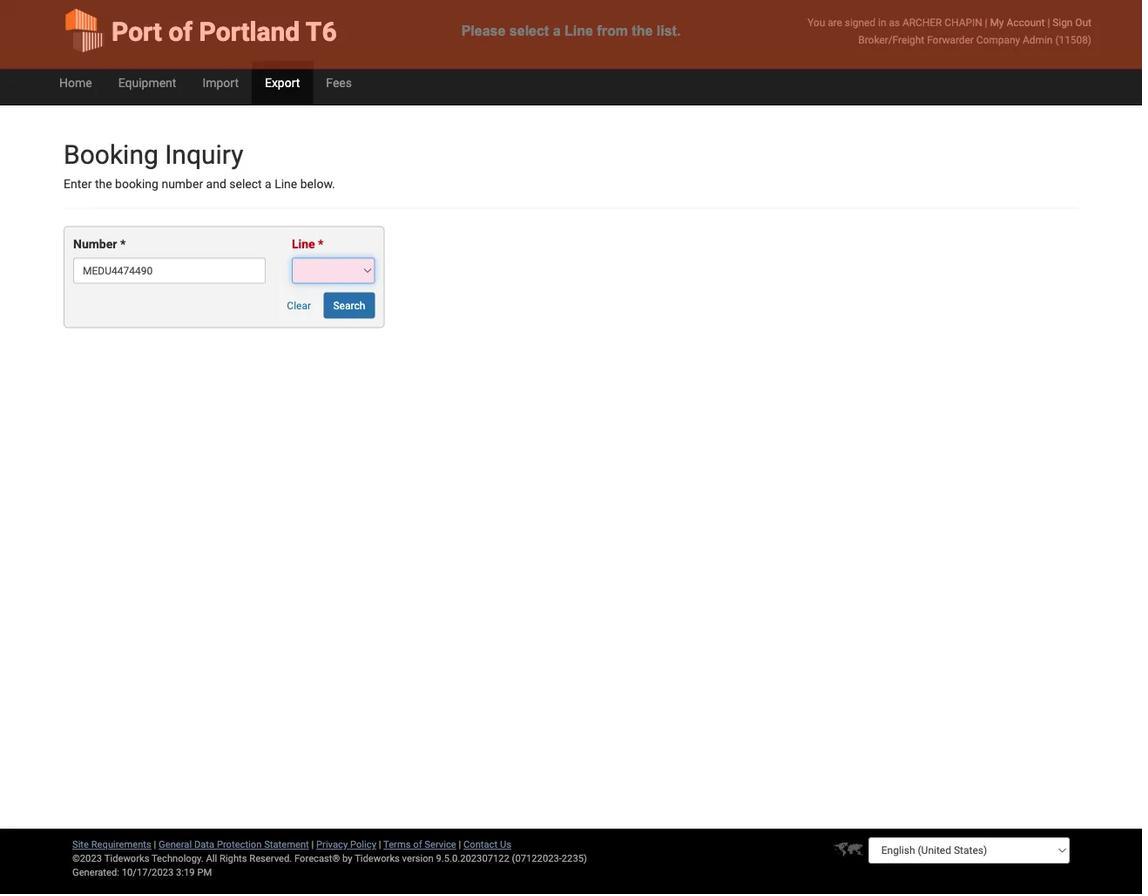 Task type: locate. For each thing, give the bounding box(es) containing it.
Number * text field
[[73, 257, 266, 284]]

company
[[977, 34, 1021, 46]]

the right enter
[[95, 177, 112, 191]]

* right number on the left top of page
[[120, 237, 126, 251]]

0 vertical spatial a
[[553, 23, 561, 38]]

1 horizontal spatial the
[[632, 23, 653, 38]]

terms of service link
[[384, 839, 456, 850]]

the left list.
[[632, 23, 653, 38]]

import button
[[189, 61, 252, 105]]

of up version on the bottom left
[[413, 839, 422, 850]]

(07122023-
[[512, 853, 562, 864]]

forecast®
[[295, 853, 340, 864]]

0 vertical spatial of
[[169, 16, 193, 47]]

a
[[553, 23, 561, 38], [265, 177, 272, 191]]

broker/freight
[[859, 34, 925, 46]]

out
[[1076, 16, 1092, 28]]

1 vertical spatial a
[[265, 177, 272, 191]]

by
[[343, 853, 353, 864]]

you are signed in as archer chapin | my account | sign out broker/freight forwarder company admin (11508)
[[808, 16, 1092, 46]]

1 horizontal spatial of
[[413, 839, 422, 850]]

select right and
[[229, 177, 262, 191]]

equipment button
[[105, 61, 189, 105]]

fees button
[[313, 61, 365, 105]]

export
[[265, 75, 300, 90]]

select right please
[[510, 23, 549, 38]]

1 vertical spatial of
[[413, 839, 422, 850]]

fees
[[326, 75, 352, 90]]

from
[[597, 23, 628, 38]]

port
[[112, 16, 162, 47]]

site requirements | general data protection statement | privacy policy | terms of service | contact us ©2023 tideworks technology. all rights reserved. forecast® by tideworks version 9.5.0.202307122 (07122023-2235) generated: 10/17/2023 3:19 pm
[[72, 839, 587, 878]]

* down below. at the top of the page
[[318, 237, 324, 251]]

0 vertical spatial the
[[632, 23, 653, 38]]

0 horizontal spatial a
[[265, 177, 272, 191]]

admin
[[1023, 34, 1053, 46]]

1 horizontal spatial a
[[553, 23, 561, 38]]

1 horizontal spatial select
[[510, 23, 549, 38]]

9.5.0.202307122
[[436, 853, 510, 864]]

0 horizontal spatial the
[[95, 177, 112, 191]]

* for number *
[[120, 237, 126, 251]]

|
[[985, 16, 988, 28], [1048, 16, 1050, 28], [154, 839, 156, 850], [312, 839, 314, 850], [379, 839, 381, 850], [459, 839, 461, 850]]

line inside booking inquiry enter the booking number and select a line below.
[[275, 177, 297, 191]]

general data protection statement link
[[159, 839, 309, 850]]

of right the port
[[169, 16, 193, 47]]

rights
[[220, 853, 247, 864]]

reserved.
[[249, 853, 292, 864]]

port of portland t6 link
[[64, 0, 337, 61]]

a left from
[[553, 23, 561, 38]]

*
[[120, 237, 126, 251], [318, 237, 324, 251]]

sign out link
[[1053, 16, 1092, 28]]

the
[[632, 23, 653, 38], [95, 177, 112, 191]]

home button
[[46, 61, 105, 105]]

forwarder
[[927, 34, 974, 46]]

line left below. at the top of the page
[[275, 177, 297, 191]]

version
[[402, 853, 434, 864]]

line *
[[292, 237, 324, 251]]

10/17/2023
[[122, 867, 174, 878]]

a left below. at the top of the page
[[265, 177, 272, 191]]

statement
[[264, 839, 309, 850]]

in
[[879, 16, 887, 28]]

of inside site requirements | general data protection statement | privacy policy | terms of service | contact us ©2023 tideworks technology. all rights reserved. forecast® by tideworks version 9.5.0.202307122 (07122023-2235) generated: 10/17/2023 3:19 pm
[[413, 839, 422, 850]]

1 * from the left
[[120, 237, 126, 251]]

line up clear button
[[292, 237, 315, 251]]

technology.
[[152, 853, 204, 864]]

booking
[[64, 139, 158, 170]]

2 * from the left
[[318, 237, 324, 251]]

export button
[[252, 61, 313, 105]]

line left from
[[565, 23, 593, 38]]

1 vertical spatial select
[[229, 177, 262, 191]]

1 horizontal spatial *
[[318, 237, 324, 251]]

tideworks
[[355, 853, 400, 864]]

0 horizontal spatial of
[[169, 16, 193, 47]]

| up 9.5.0.202307122
[[459, 839, 461, 850]]

select
[[510, 23, 549, 38], [229, 177, 262, 191]]

search
[[333, 299, 365, 311]]

service
[[425, 839, 456, 850]]

import
[[203, 75, 239, 90]]

0 horizontal spatial select
[[229, 177, 262, 191]]

of
[[169, 16, 193, 47], [413, 839, 422, 850]]

0 horizontal spatial *
[[120, 237, 126, 251]]

line
[[565, 23, 593, 38], [275, 177, 297, 191], [292, 237, 315, 251]]

booking inquiry enter the booking number and select a line below.
[[64, 139, 335, 191]]

| up forecast®
[[312, 839, 314, 850]]

search button
[[324, 292, 375, 318]]

2235)
[[562, 853, 587, 864]]

0 vertical spatial select
[[510, 23, 549, 38]]

protection
[[217, 839, 262, 850]]

1 vertical spatial line
[[275, 177, 297, 191]]

1 vertical spatial the
[[95, 177, 112, 191]]

booking
[[115, 177, 159, 191]]

us
[[500, 839, 512, 850]]



Task type: vqa. For each thing, say whether or not it's contained in the screenshot.
Users
no



Task type: describe. For each thing, give the bounding box(es) containing it.
please
[[462, 23, 506, 38]]

as
[[889, 16, 900, 28]]

please select a line from the list.
[[462, 23, 681, 38]]

| left the general
[[154, 839, 156, 850]]

contact us link
[[464, 839, 512, 850]]

portland
[[199, 16, 300, 47]]

number *
[[73, 237, 126, 251]]

port of portland t6
[[112, 16, 337, 47]]

generated:
[[72, 867, 119, 878]]

©2023 tideworks
[[72, 853, 149, 864]]

sign
[[1053, 16, 1073, 28]]

select inside booking inquiry enter the booking number and select a line below.
[[229, 177, 262, 191]]

(11508)
[[1056, 34, 1092, 46]]

pm
[[197, 867, 212, 878]]

the inside booking inquiry enter the booking number and select a line below.
[[95, 177, 112, 191]]

site
[[72, 839, 89, 850]]

below.
[[300, 177, 335, 191]]

site requirements link
[[72, 839, 151, 850]]

chapin
[[945, 16, 983, 28]]

archer
[[903, 16, 942, 28]]

enter
[[64, 177, 92, 191]]

policy
[[350, 839, 376, 850]]

contact
[[464, 839, 498, 850]]

and
[[206, 177, 226, 191]]

number
[[73, 237, 117, 251]]

signed
[[845, 16, 876, 28]]

privacy policy link
[[316, 839, 376, 850]]

list.
[[657, 23, 681, 38]]

clear button
[[277, 292, 321, 318]]

general
[[159, 839, 192, 850]]

my account link
[[990, 16, 1045, 28]]

t6
[[306, 16, 337, 47]]

equipment
[[118, 75, 176, 90]]

2 vertical spatial line
[[292, 237, 315, 251]]

my
[[990, 16, 1004, 28]]

| left 'my'
[[985, 16, 988, 28]]

3:19
[[176, 867, 195, 878]]

account
[[1007, 16, 1045, 28]]

* for line *
[[318, 237, 324, 251]]

requirements
[[91, 839, 151, 850]]

a inside booking inquiry enter the booking number and select a line below.
[[265, 177, 272, 191]]

0 vertical spatial line
[[565, 23, 593, 38]]

clear
[[287, 299, 311, 311]]

privacy
[[316, 839, 348, 850]]

home
[[59, 75, 92, 90]]

| left sign
[[1048, 16, 1050, 28]]

are
[[828, 16, 843, 28]]

| up tideworks
[[379, 839, 381, 850]]

you
[[808, 16, 826, 28]]

all
[[206, 853, 217, 864]]

inquiry
[[165, 139, 243, 170]]

data
[[194, 839, 214, 850]]

number
[[162, 177, 203, 191]]

terms
[[384, 839, 411, 850]]



